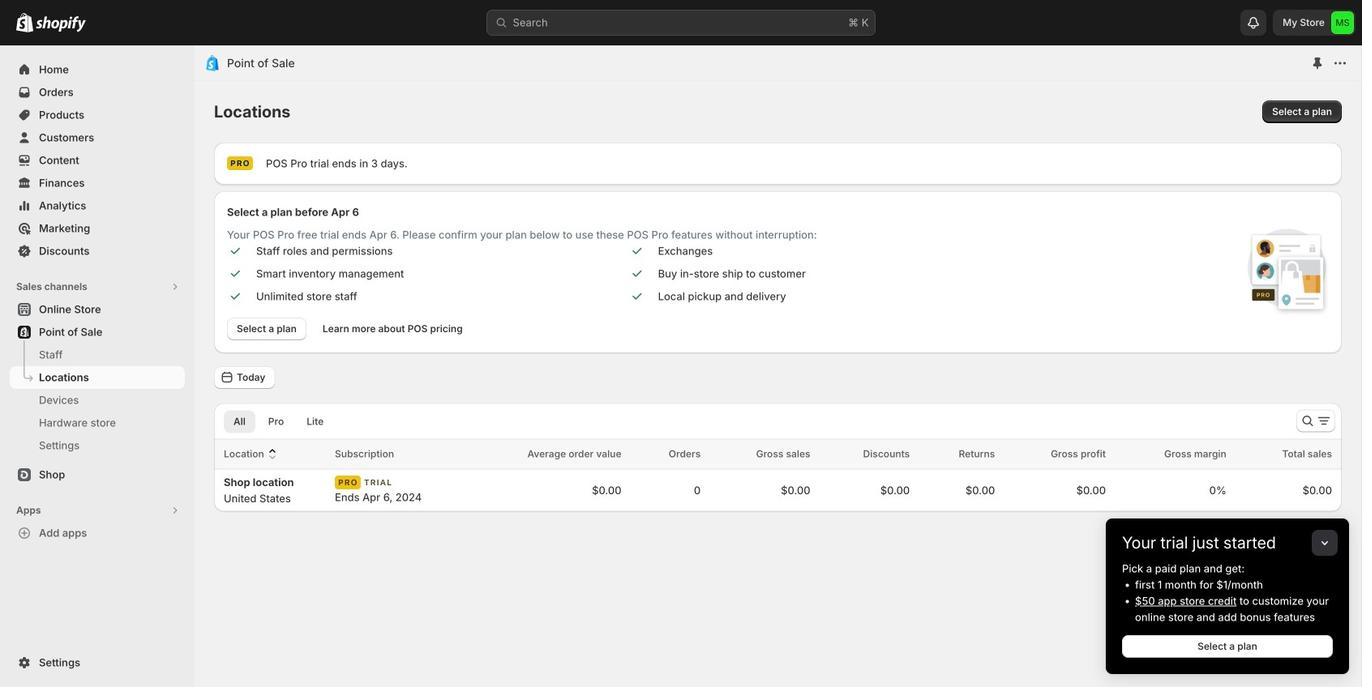 Task type: vqa. For each thing, say whether or not it's contained in the screenshot.
DIALOG
no



Task type: describe. For each thing, give the bounding box(es) containing it.
1 horizontal spatial shopify image
[[36, 16, 86, 32]]

0 horizontal spatial shopify image
[[16, 13, 33, 32]]

my store image
[[1332, 11, 1355, 34]]

icon for point of sale image
[[204, 55, 221, 71]]



Task type: locate. For each thing, give the bounding box(es) containing it.
fullscreen dialog
[[195, 45, 1362, 688]]

shopify image
[[16, 13, 33, 32], [36, 16, 86, 32]]



